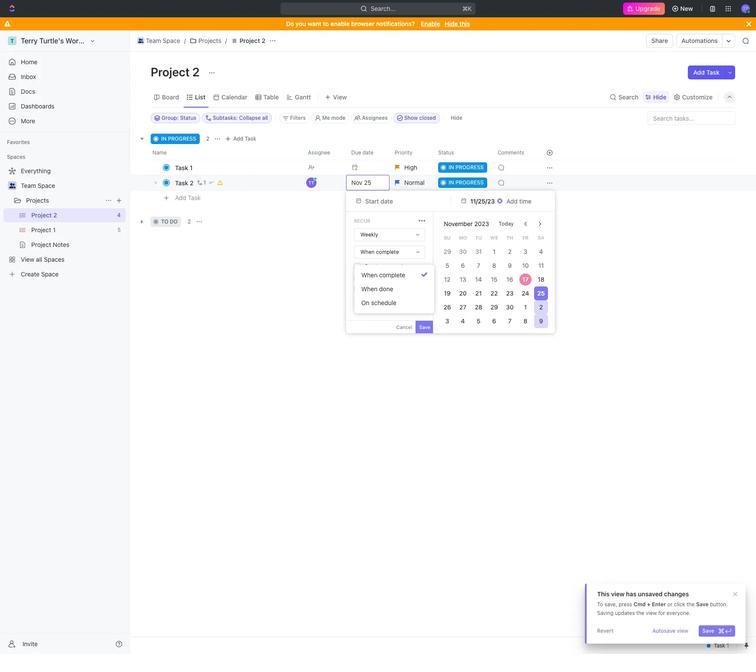 Task type: locate. For each thing, give the bounding box(es) containing it.
1 horizontal spatial projects link
[[188, 36, 224, 46]]

complete down new
[[379, 271, 405, 279]]

1 up "task 2"
[[190, 164, 193, 171]]

1 horizontal spatial to
[[323, 20, 329, 27]]

0 vertical spatial team
[[146, 37, 161, 44]]

recur for recur
[[354, 218, 370, 224]]

add task
[[693, 69, 720, 76], [233, 136, 256, 142], [175, 194, 201, 201]]

mo
[[459, 235, 467, 241]]

0 horizontal spatial projects
[[26, 197, 49, 204]]

1 vertical spatial when complete
[[361, 271, 405, 279]]

1 vertical spatial team space
[[21, 182, 55, 189]]

on
[[361, 299, 369, 307]]

hide inside button
[[451, 115, 462, 121]]

0 vertical spatial 1
[[190, 164, 193, 171]]

when inside dropdown button
[[360, 249, 375, 255]]

0 vertical spatial view
[[611, 591, 625, 598]]

assignees button
[[351, 113, 392, 123]]

add up the customize
[[693, 69, 705, 76]]

0 horizontal spatial /
[[184, 37, 186, 44]]

1 vertical spatial projects
[[26, 197, 49, 204]]

projects link
[[188, 36, 224, 46], [26, 194, 102, 208]]

+
[[647, 602, 651, 608]]

view down everyone.
[[677, 628, 688, 635]]

customize button
[[671, 91, 715, 103]]

view inside button
[[677, 628, 688, 635]]

2 vertical spatial add task
[[175, 194, 201, 201]]

add task up the customize
[[693, 69, 720, 76]]

add task button up the customize
[[688, 66, 725, 79]]

1 vertical spatial project
[[151, 65, 190, 79]]

0 vertical spatial team space link
[[135, 36, 182, 46]]

space inside tree
[[38, 182, 55, 189]]

1 vertical spatial space
[[38, 182, 55, 189]]

1 button
[[195, 179, 207, 187]]

1 vertical spatial hide
[[653, 93, 667, 101]]

2 vertical spatial view
[[677, 628, 688, 635]]

customize
[[682, 93, 713, 101]]

schedule
[[371, 299, 397, 307]]

update status to:
[[364, 286, 407, 292]]

1 horizontal spatial space
[[163, 37, 180, 44]]

0 horizontal spatial the
[[636, 610, 644, 617]]

1 vertical spatial view
[[646, 610, 657, 617]]

recur for recur forever
[[364, 274, 379, 281]]

add task up task 1 link
[[233, 136, 256, 142]]

2 vertical spatial hide
[[451, 115, 462, 121]]

view down +
[[646, 610, 657, 617]]

hide button
[[447, 113, 466, 123]]

recur up when complete dropdown button
[[354, 218, 370, 224]]

1 horizontal spatial add task button
[[223, 134, 260, 144]]

Search tasks... text field
[[648, 112, 735, 125]]

recur forever
[[364, 274, 397, 281]]

⌘k
[[463, 5, 472, 12]]

0 vertical spatial when complete
[[360, 249, 399, 255]]

1 horizontal spatial view
[[646, 610, 657, 617]]

add task down "task 2"
[[175, 194, 201, 201]]

1 right "task 2"
[[204, 179, 206, 186]]

1
[[190, 164, 193, 171], [204, 179, 206, 186]]

0 vertical spatial add
[[693, 69, 705, 76]]

project 2
[[240, 37, 265, 44], [151, 65, 202, 79]]

0 horizontal spatial add task
[[175, 194, 201, 201]]

2023
[[474, 220, 489, 228]]

search
[[618, 93, 639, 101]]

1 vertical spatial user group image
[[9, 183, 15, 188]]

dashboards link
[[3, 99, 126, 113]]

new
[[680, 5, 693, 12]]

do
[[170, 218, 178, 225]]

list
[[195, 93, 206, 101]]

november
[[444, 220, 473, 228]]

recur down create
[[364, 274, 379, 281]]

1 horizontal spatial /
[[225, 37, 227, 44]]

when complete inside when complete dropdown button
[[360, 249, 399, 255]]

0 horizontal spatial team space link
[[21, 179, 124, 193]]

1 vertical spatial 1
[[204, 179, 206, 186]]

when complete inside when complete button
[[361, 271, 405, 279]]

0 vertical spatial when
[[360, 249, 375, 255]]

to left do
[[161, 218, 168, 225]]

1 horizontal spatial 1
[[204, 179, 206, 186]]

1 vertical spatial add task
[[233, 136, 256, 142]]

when up on on the top of the page
[[361, 285, 378, 293]]

add task button up task 1 link
[[223, 134, 260, 144]]

search button
[[607, 91, 641, 103]]

0 vertical spatial save
[[419, 324, 430, 330]]

/
[[184, 37, 186, 44], [225, 37, 227, 44]]

0 horizontal spatial add
[[175, 194, 186, 201]]

tree inside sidebar navigation
[[3, 164, 126, 281]]

calendar link
[[220, 91, 247, 103]]

0 horizontal spatial project
[[151, 65, 190, 79]]

2 horizontal spatial add task
[[693, 69, 720, 76]]

complete up new
[[376, 249, 399, 255]]

complete inside dropdown button
[[376, 249, 399, 255]]

add down "task 2"
[[175, 194, 186, 201]]

0 horizontal spatial project 2
[[151, 65, 202, 79]]

0 vertical spatial recur
[[354, 218, 370, 224]]

invite
[[23, 640, 38, 648]]

project
[[240, 37, 260, 44], [151, 65, 190, 79]]

1 vertical spatial the
[[636, 610, 644, 617]]

view for this
[[611, 591, 625, 598]]

task
[[706, 69, 720, 76], [245, 136, 256, 142], [175, 164, 188, 171], [175, 179, 188, 187], [188, 194, 201, 201]]

to
[[323, 20, 329, 27], [161, 218, 168, 225]]

save left button. on the bottom right
[[696, 602, 709, 608]]

1 horizontal spatial project 2
[[240, 37, 265, 44]]

1 horizontal spatial user group image
[[138, 39, 143, 43]]

done
[[379, 285, 393, 293]]

0 vertical spatial project
[[240, 37, 260, 44]]

2 vertical spatial add
[[175, 194, 186, 201]]

0 horizontal spatial view
[[611, 591, 625, 598]]

0 horizontal spatial projects link
[[26, 194, 102, 208]]

user group image
[[138, 39, 143, 43], [9, 183, 15, 188]]

0 vertical spatial complete
[[376, 249, 399, 255]]

0 vertical spatial project 2
[[240, 37, 265, 44]]

1 vertical spatial recur
[[364, 274, 379, 281]]

0 vertical spatial to
[[323, 20, 329, 27]]

team
[[146, 37, 161, 44], [21, 182, 36, 189]]

press
[[619, 602, 632, 608]]

0 vertical spatial add task button
[[688, 66, 725, 79]]

0 vertical spatial user group image
[[138, 39, 143, 43]]

autosave view button
[[649, 626, 692, 637]]

tree containing team space
[[3, 164, 126, 281]]

2 horizontal spatial add
[[693, 69, 705, 76]]

when
[[360, 249, 375, 255], [361, 271, 378, 279], [361, 285, 378, 293]]

hide inside dropdown button
[[653, 93, 667, 101]]

fr
[[522, 235, 529, 241]]

revert
[[597, 628, 614, 635]]

0 vertical spatial the
[[687, 602, 695, 608]]

create new task
[[364, 263, 404, 270]]

autosave view
[[652, 628, 688, 635]]

0 horizontal spatial team
[[21, 182, 36, 189]]

Start date text field
[[365, 197, 437, 205]]

the right click
[[687, 602, 695, 608]]

projects inside tree
[[26, 197, 49, 204]]

1 horizontal spatial team space
[[146, 37, 180, 44]]

add task button down "task 2"
[[171, 193, 204, 203]]

favorites
[[7, 139, 30, 145]]

enable
[[331, 20, 350, 27]]

1 vertical spatial save
[[696, 602, 709, 608]]

0 horizontal spatial 1
[[190, 164, 193, 171]]

add task button
[[688, 66, 725, 79], [223, 134, 260, 144], [171, 193, 204, 203]]

1 vertical spatial complete
[[379, 271, 405, 279]]

2 vertical spatial save
[[702, 628, 714, 635]]

save inside button
[[702, 628, 714, 635]]

1 vertical spatial add task button
[[223, 134, 260, 144]]

tree
[[3, 164, 126, 281]]

add up task 1 link
[[233, 136, 243, 142]]

2 vertical spatial when
[[361, 285, 378, 293]]

1 horizontal spatial projects
[[198, 37, 221, 44]]

when complete up create new task
[[360, 249, 399, 255]]

1 vertical spatial projects link
[[26, 194, 102, 208]]

0 vertical spatial projects
[[198, 37, 221, 44]]

0 horizontal spatial team space
[[21, 182, 55, 189]]

save
[[419, 324, 430, 330], [696, 602, 709, 608], [702, 628, 714, 635]]

task up task 1 link
[[245, 136, 256, 142]]

1 horizontal spatial add
[[233, 136, 243, 142]]

the
[[687, 602, 695, 608], [636, 610, 644, 617]]

everyone.
[[667, 610, 691, 617]]

upgrade
[[636, 5, 660, 12]]

the down cmd
[[636, 610, 644, 617]]

status
[[384, 286, 399, 292]]

2 horizontal spatial view
[[677, 628, 688, 635]]

to right want
[[323, 20, 329, 27]]

to:
[[400, 286, 407, 292]]

autosave
[[652, 628, 676, 635]]

team space inside tree
[[21, 182, 55, 189]]

we
[[490, 235, 498, 241]]

save down button. on the bottom right
[[702, 628, 714, 635]]

november 2023
[[444, 220, 489, 228]]

0 horizontal spatial space
[[38, 182, 55, 189]]

hide button
[[643, 91, 669, 103]]

when complete down create new task
[[361, 271, 405, 279]]

when down create
[[361, 271, 378, 279]]

revert button
[[594, 626, 617, 637]]

team space link
[[135, 36, 182, 46], [21, 179, 124, 193]]

task 1
[[175, 164, 193, 171]]

inbox link
[[3, 70, 126, 84]]

1 vertical spatial to
[[161, 218, 168, 225]]

1 vertical spatial team
[[21, 182, 36, 189]]

view up save,
[[611, 591, 625, 598]]

0 horizontal spatial add task button
[[171, 193, 204, 203]]

save right cancel
[[419, 324, 430, 330]]

1 vertical spatial project 2
[[151, 65, 202, 79]]

0 vertical spatial space
[[163, 37, 180, 44]]

1 vertical spatial team space link
[[21, 179, 124, 193]]

save button
[[699, 626, 735, 637]]

0 horizontal spatial user group image
[[9, 183, 15, 188]]

hide
[[445, 20, 458, 27], [653, 93, 667, 101], [451, 115, 462, 121]]

when up create
[[360, 249, 375, 255]]

this
[[597, 591, 610, 598]]

su
[[444, 235, 451, 241]]

click
[[674, 602, 685, 608]]



Task type: describe. For each thing, give the bounding box(es) containing it.
add for the add task button to the bottom
[[175, 194, 186, 201]]

1 horizontal spatial team space link
[[135, 36, 182, 46]]

calendar
[[222, 93, 247, 101]]

this
[[460, 20, 470, 27]]

today button
[[494, 217, 519, 231]]

notifications?
[[376, 20, 415, 27]]

table link
[[262, 91, 279, 103]]

to
[[597, 602, 603, 608]]

this view has unsaved changes to save, press cmd + enter or click the save button. saving updates the view for everyone.
[[597, 591, 728, 617]]

on schedule
[[361, 299, 397, 307]]

gantt link
[[293, 91, 311, 103]]

1 horizontal spatial the
[[687, 602, 695, 608]]

saving
[[597, 610, 614, 617]]

0 vertical spatial team space
[[146, 37, 180, 44]]

2 vertical spatial add task button
[[171, 193, 204, 203]]

spaces
[[7, 154, 25, 160]]

cancel
[[396, 324, 412, 330]]

task up the customize
[[706, 69, 720, 76]]

1 / from the left
[[184, 37, 186, 44]]

enter
[[652, 602, 666, 608]]

automations button
[[677, 34, 722, 47]]

save,
[[605, 602, 617, 608]]

home
[[21, 58, 37, 66]]

docs link
[[3, 85, 126, 99]]

1 vertical spatial when
[[361, 271, 378, 279]]

Due date text field
[[470, 197, 495, 205]]

inbox
[[21, 73, 36, 80]]

you
[[296, 20, 306, 27]]

projects link inside tree
[[26, 194, 102, 208]]

task down 1 button
[[188, 194, 201, 201]]

team inside tree
[[21, 182, 36, 189]]

add for the add task button to the right
[[693, 69, 705, 76]]

project 2 link
[[229, 36, 268, 46]]

when for the 'when done' button
[[361, 285, 378, 293]]

1 vertical spatial add
[[233, 136, 243, 142]]

Add time text field
[[507, 197, 533, 205]]

list link
[[193, 91, 206, 103]]

or
[[667, 602, 673, 608]]

favorites button
[[3, 137, 33, 148]]

task 1 link
[[173, 161, 301, 174]]

when for when complete dropdown button
[[360, 249, 375, 255]]

1 inside button
[[204, 179, 206, 186]]

docs
[[21, 88, 35, 95]]

team space link inside tree
[[21, 179, 124, 193]]

on schedule button
[[358, 296, 431, 310]]

to do
[[161, 218, 178, 225]]

task down task 1 on the top
[[175, 179, 188, 187]]

gantt
[[295, 93, 311, 101]]

new
[[382, 263, 392, 270]]

when complete button
[[354, 246, 425, 258]]

when complete button
[[358, 268, 431, 282]]

view for autosave
[[677, 628, 688, 635]]

automations
[[682, 37, 718, 44]]

do you want to enable browser notifications? enable hide this
[[286, 20, 470, 27]]

update
[[364, 286, 382, 292]]

share
[[652, 37, 668, 44]]

when done button
[[358, 282, 431, 296]]

0 vertical spatial add task
[[693, 69, 720, 76]]

task
[[394, 263, 404, 270]]

complete inside button
[[379, 271, 405, 279]]

board link
[[160, 91, 179, 103]]

for
[[658, 610, 665, 617]]

share button
[[646, 34, 673, 48]]

board
[[162, 93, 179, 101]]

save inside 'this view has unsaved changes to save, press cmd + enter or click the save button. saving updates the view for everyone.'
[[696, 602, 709, 608]]

1 horizontal spatial project
[[240, 37, 260, 44]]

today
[[499, 221, 514, 227]]

1 horizontal spatial add task
[[233, 136, 256, 142]]

button.
[[710, 602, 728, 608]]

sidebar navigation
[[0, 30, 130, 655]]

2 / from the left
[[225, 37, 227, 44]]

in progress
[[161, 136, 196, 142]]

user group image inside sidebar navigation
[[9, 183, 15, 188]]

dashboards
[[21, 102, 55, 110]]

upgrade link
[[623, 3, 665, 15]]

browser
[[351, 20, 375, 27]]

table
[[263, 93, 279, 101]]

task up "task 2"
[[175, 164, 188, 171]]

search...
[[371, 5, 396, 12]]

forever
[[380, 274, 397, 281]]

new button
[[668, 2, 698, 16]]

changes
[[664, 591, 689, 598]]

2 horizontal spatial add task button
[[688, 66, 725, 79]]

th
[[506, 235, 513, 241]]

home link
[[3, 55, 126, 69]]

has
[[626, 591, 637, 598]]

0 vertical spatial hide
[[445, 20, 458, 27]]

enable
[[421, 20, 440, 27]]

0 vertical spatial projects link
[[188, 36, 224, 46]]

create
[[364, 263, 381, 270]]

sa
[[538, 235, 544, 241]]

assignees
[[362, 115, 388, 121]]

unsaved
[[638, 591, 663, 598]]

tu
[[475, 235, 482, 241]]

progress
[[168, 136, 196, 142]]

1 horizontal spatial team
[[146, 37, 161, 44]]

0 horizontal spatial to
[[161, 218, 168, 225]]

updates
[[615, 610, 635, 617]]

when done
[[361, 285, 393, 293]]



Task type: vqa. For each thing, say whether or not it's contained in the screenshot.
App to the left
no



